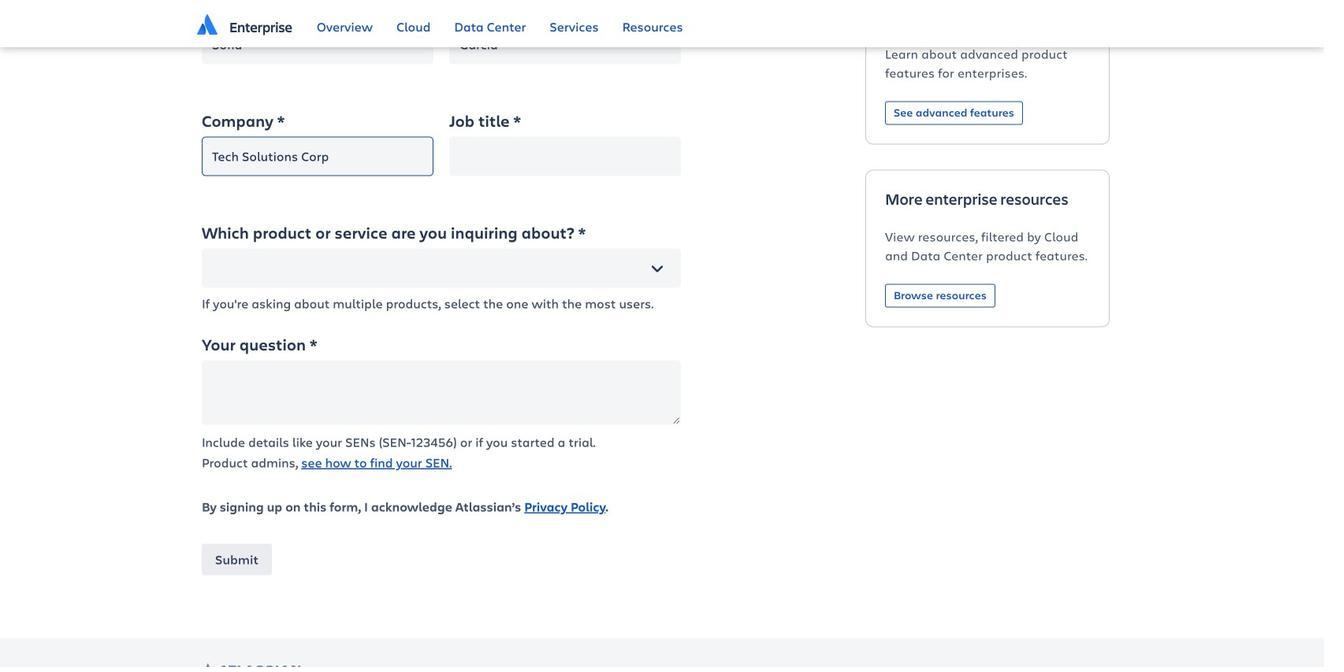 Task type: locate. For each thing, give the bounding box(es) containing it.
atlassian logo image
[[197, 14, 218, 35]]

None text field
[[202, 25, 434, 64], [449, 25, 681, 64], [202, 25, 434, 64], [449, 25, 681, 64]]

None text field
[[202, 137, 434, 176], [449, 137, 681, 176], [202, 249, 681, 288], [202, 361, 681, 425], [202, 137, 434, 176], [449, 137, 681, 176], [202, 249, 681, 288], [202, 361, 681, 425]]



Task type: vqa. For each thing, say whether or not it's contained in the screenshot.
practice
no



